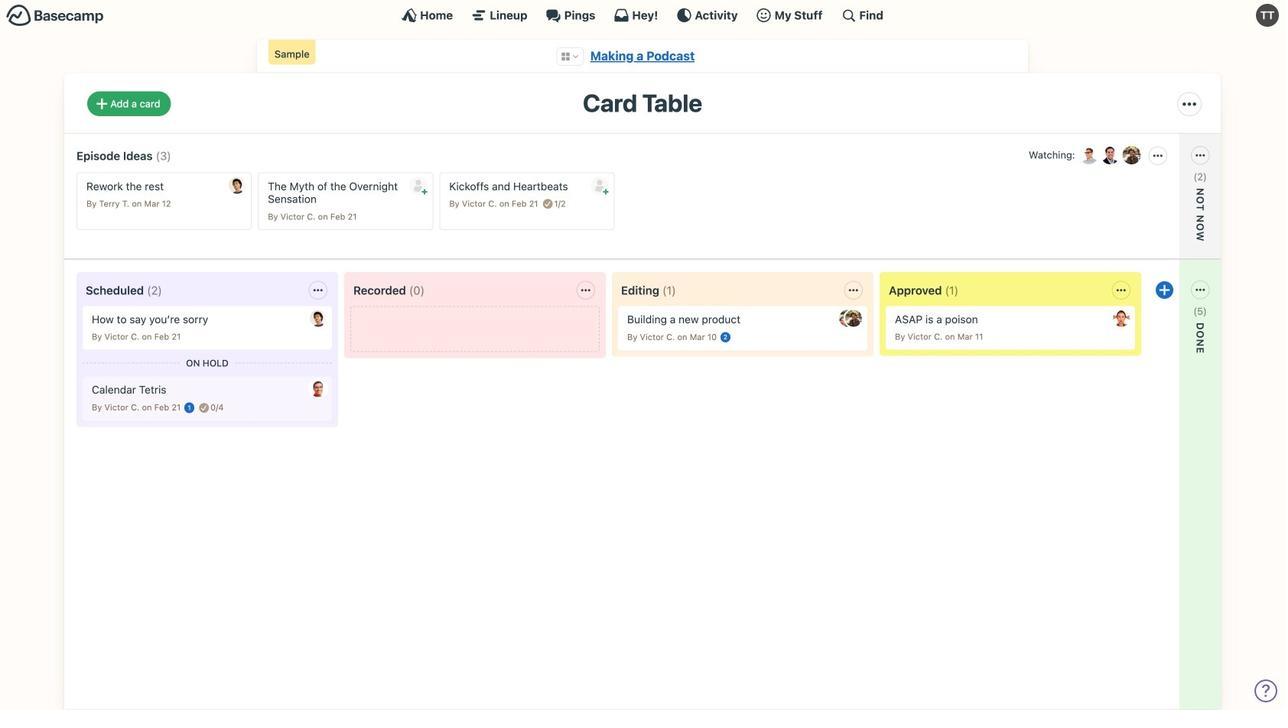 Task type: locate. For each thing, give the bounding box(es) containing it.
0 horizontal spatial jared davis image
[[229, 177, 246, 194]]

terry turtle image
[[1257, 4, 1280, 27]]

0 vertical spatial jared davis image
[[229, 177, 246, 194]]

josh fiske image
[[1100, 144, 1122, 166]]

jared davis image
[[229, 177, 246, 194], [310, 310, 327, 327]]

on mar 12 element
[[132, 199, 171, 209]]

on feb 21 element
[[500, 199, 538, 209], [318, 212, 357, 222], [142, 332, 181, 342], [142, 403, 181, 413]]

None submit
[[409, 177, 428, 195], [591, 177, 609, 195], [1099, 195, 1206, 215], [1099, 330, 1206, 349], [409, 177, 428, 195], [591, 177, 609, 195], [1099, 195, 1206, 215], [1099, 330, 1206, 349]]

main element
[[0, 0, 1286, 30]]

on mar 11 element
[[945, 332, 984, 342]]

on mar 10 element
[[678, 333, 717, 342]]

jennifer young image
[[840, 310, 856, 327]]

steve marsh image
[[310, 381, 327, 398]]

1 horizontal spatial jared davis image
[[310, 310, 327, 327]]



Task type: describe. For each thing, give the bounding box(es) containing it.
victor cooper image
[[1079, 144, 1100, 166]]

1 vertical spatial jared davis image
[[310, 310, 327, 327]]

annie bryan image
[[1113, 310, 1130, 327]]

switch accounts image
[[6, 4, 104, 28]]

nicole katz image
[[846, 310, 862, 327]]

keyboard shortcut: ⌘ + / image
[[841, 8, 857, 23]]

nicole katz image
[[1122, 144, 1143, 166]]

breadcrumb element
[[257, 40, 1029, 73]]



Task type: vqa. For each thing, say whether or not it's contained in the screenshot.
the leftmost Nicole Katz image
yes



